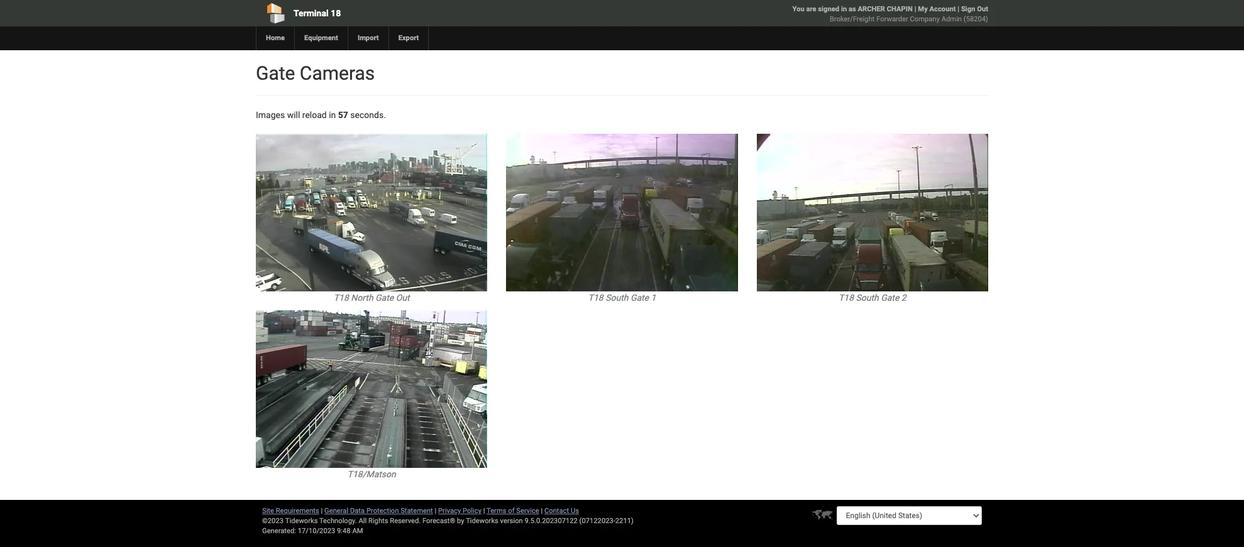 Task type: locate. For each thing, give the bounding box(es) containing it.
1 vertical spatial in
[[329, 110, 336, 120]]

export
[[398, 34, 419, 42]]

0 horizontal spatial t18
[[334, 293, 349, 303]]

57
[[338, 110, 348, 120]]

are
[[807, 5, 817, 13]]

gate down home link
[[256, 62, 295, 84]]

images will reload in 57 seconds.
[[256, 110, 386, 120]]

you
[[793, 5, 805, 13]]

terminal 18
[[294, 8, 341, 18]]

9.5.0.202307122
[[525, 518, 578, 526]]

1 vertical spatial out
[[396, 293, 410, 303]]

|
[[915, 5, 917, 13], [958, 5, 960, 13], [321, 508, 323, 516], [435, 508, 437, 516], [483, 508, 485, 516], [541, 508, 543, 516]]

| up tideworks
[[483, 508, 485, 516]]

terms of service link
[[487, 508, 539, 516]]

in
[[841, 5, 847, 13], [329, 110, 336, 120]]

1 horizontal spatial in
[[841, 5, 847, 13]]

home
[[266, 34, 285, 42]]

gate for t18 south gate 1
[[631, 293, 649, 303]]

site
[[262, 508, 274, 516]]

equipment
[[304, 34, 338, 42]]

t18 south gate 2
[[839, 293, 907, 303]]

sign
[[962, 5, 976, 13]]

generated:
[[262, 528, 296, 536]]

south left 1
[[606, 293, 629, 303]]

1 horizontal spatial t18
[[588, 293, 604, 303]]

by
[[457, 518, 464, 526]]

t18 for t18 south gate 2
[[839, 293, 854, 303]]

1 south from the left
[[606, 293, 629, 303]]

you are signed in as archer chapin | my account | sign out broker/freight forwarder company admin (58204)
[[793, 5, 989, 23]]

| up the forecast®
[[435, 508, 437, 516]]

0 horizontal spatial out
[[396, 293, 410, 303]]

data
[[350, 508, 365, 516]]

gate
[[256, 62, 295, 84], [375, 293, 394, 303], [631, 293, 649, 303], [881, 293, 900, 303]]

version
[[500, 518, 523, 526]]

out inside you are signed in as archer chapin | my account | sign out broker/freight forwarder company admin (58204)
[[977, 5, 989, 13]]

0 vertical spatial in
[[841, 5, 847, 13]]

in left 57
[[329, 110, 336, 120]]

out up (58204)
[[977, 5, 989, 13]]

site requirements link
[[262, 508, 319, 516]]

out right north
[[396, 293, 410, 303]]

t18
[[334, 293, 349, 303], [588, 293, 604, 303], [839, 293, 854, 303]]

2211)
[[616, 518, 634, 526]]

gate left 1
[[631, 293, 649, 303]]

| left general
[[321, 508, 323, 516]]

import
[[358, 34, 379, 42]]

my
[[918, 5, 928, 13]]

images
[[256, 110, 285, 120]]

t18 left north
[[334, 293, 349, 303]]

south left 2
[[856, 293, 879, 303]]

1
[[651, 293, 656, 303]]

signed
[[818, 5, 840, 13]]

t18 left 1
[[588, 293, 604, 303]]

south
[[606, 293, 629, 303], [856, 293, 879, 303]]

terminal
[[294, 8, 329, 18]]

3 t18 from the left
[[839, 293, 854, 303]]

2 horizontal spatial t18
[[839, 293, 854, 303]]

17/10/2023
[[298, 528, 335, 536]]

2 south from the left
[[856, 293, 879, 303]]

gate right north
[[375, 293, 394, 303]]

contact us link
[[545, 508, 579, 516]]

2
[[902, 293, 907, 303]]

t18/matson
[[348, 470, 396, 480]]

0 vertical spatial out
[[977, 5, 989, 13]]

policy
[[463, 508, 482, 516]]

t18 left 2
[[839, 293, 854, 303]]

0 horizontal spatial south
[[606, 293, 629, 303]]

1 horizontal spatial out
[[977, 5, 989, 13]]

in for reload
[[329, 110, 336, 120]]

company
[[910, 15, 940, 23]]

1 horizontal spatial south
[[856, 293, 879, 303]]

forecast®
[[423, 518, 456, 526]]

2 t18 from the left
[[588, 293, 604, 303]]

18
[[331, 8, 341, 18]]

0 horizontal spatial in
[[329, 110, 336, 120]]

sign out link
[[962, 5, 989, 13]]

rights
[[369, 518, 388, 526]]

reserved.
[[390, 518, 421, 526]]

south for t18 south gate 1
[[606, 293, 629, 303]]

1 t18 from the left
[[334, 293, 349, 303]]

protection
[[367, 508, 399, 516]]

reload
[[302, 110, 327, 120]]

account
[[930, 5, 956, 13]]

out
[[977, 5, 989, 13], [396, 293, 410, 303]]

technology.
[[319, 518, 357, 526]]

gate left 2
[[881, 293, 900, 303]]

terminal 18 link
[[256, 0, 550, 26]]

south for t18 south gate 2
[[856, 293, 879, 303]]

in inside you are signed in as archer chapin | my account | sign out broker/freight forwarder company admin (58204)
[[841, 5, 847, 13]]

in left the as
[[841, 5, 847, 13]]

t18 south gate 1
[[588, 293, 656, 303]]

t18/matson image
[[256, 311, 488, 469]]

| left my
[[915, 5, 917, 13]]



Task type: describe. For each thing, give the bounding box(es) containing it.
broker/freight
[[830, 15, 875, 23]]

us
[[571, 508, 579, 516]]

t18 south gate 1 image
[[506, 134, 738, 292]]

9:48
[[337, 528, 351, 536]]

admin
[[942, 15, 962, 23]]

equipment link
[[294, 26, 348, 50]]

all
[[359, 518, 367, 526]]

site requirements | general data protection statement | privacy policy | terms of service | contact us ©2023 tideworks technology. all rights reserved. forecast® by tideworks version 9.5.0.202307122 (07122023-2211) generated: 17/10/2023 9:48 am
[[262, 508, 634, 536]]

gate cameras
[[256, 62, 375, 84]]

seconds.
[[351, 110, 386, 120]]

service
[[517, 508, 539, 516]]

©2023 tideworks
[[262, 518, 318, 526]]

chapin
[[887, 5, 913, 13]]

| left 'sign'
[[958, 5, 960, 13]]

terms
[[487, 508, 507, 516]]

privacy policy link
[[438, 508, 482, 516]]

of
[[508, 508, 515, 516]]

gate for t18 north gate out
[[375, 293, 394, 303]]

general
[[325, 508, 349, 516]]

my account link
[[918, 5, 956, 13]]

forwarder
[[877, 15, 909, 23]]

t18 north gate out
[[334, 293, 410, 303]]

general data protection statement link
[[325, 508, 433, 516]]

as
[[849, 5, 856, 13]]

(58204)
[[964, 15, 989, 23]]

tideworks
[[466, 518, 499, 526]]

contact
[[545, 508, 569, 516]]

| up 9.5.0.202307122
[[541, 508, 543, 516]]

north
[[351, 293, 373, 303]]

archer
[[858, 5, 885, 13]]

import link
[[348, 26, 388, 50]]

(07122023-
[[580, 518, 616, 526]]

will
[[287, 110, 300, 120]]

t18 north gate out image
[[256, 134, 488, 292]]

t18 for t18 north gate out
[[334, 293, 349, 303]]

requirements
[[276, 508, 319, 516]]

in for signed
[[841, 5, 847, 13]]

export link
[[388, 26, 429, 50]]

t18 south gate 2 image
[[757, 134, 989, 292]]

statement
[[401, 508, 433, 516]]

gate for t18 south gate 2
[[881, 293, 900, 303]]

t18 for t18 south gate 1
[[588, 293, 604, 303]]

home link
[[256, 26, 294, 50]]

privacy
[[438, 508, 461, 516]]

cameras
[[300, 62, 375, 84]]

am
[[352, 528, 363, 536]]



Task type: vqa. For each thing, say whether or not it's contained in the screenshot.
bottom in
yes



